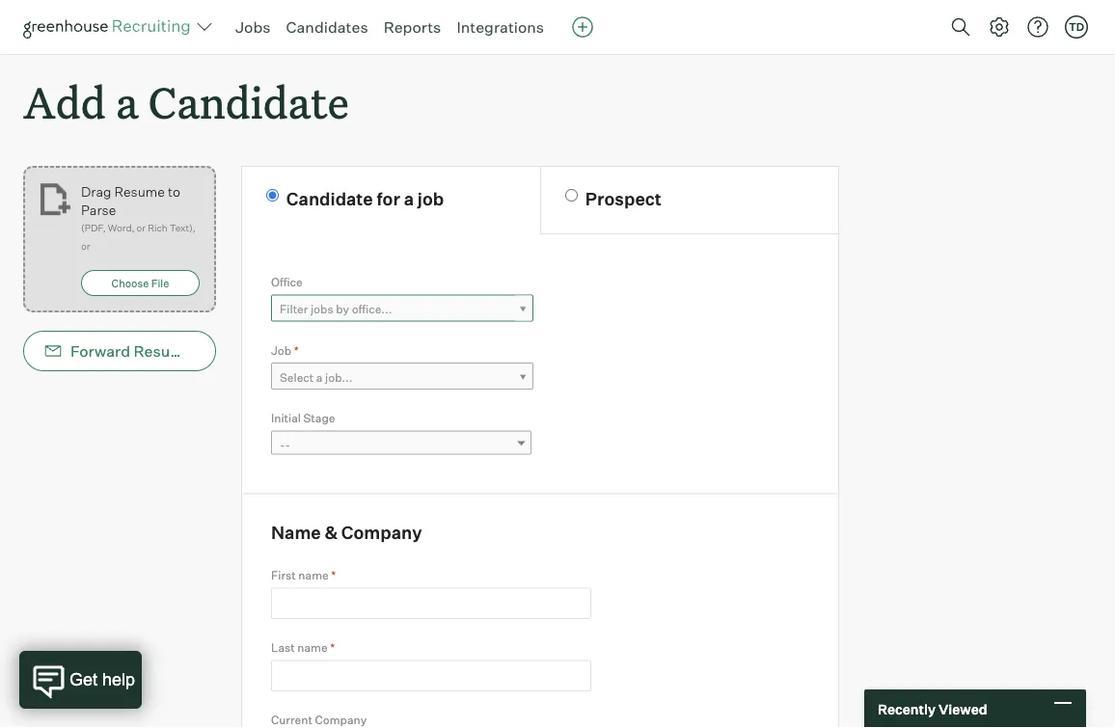Task type: describe. For each thing, give the bounding box(es) containing it.
jobs
[[235, 17, 271, 37]]

for
[[377, 188, 400, 210]]

initial stage
[[271, 411, 335, 426]]

forward resume via email button
[[23, 331, 261, 372]]

a for job...
[[316, 370, 323, 385]]

integrations link
[[457, 17, 544, 37]]

select a job...
[[280, 370, 352, 385]]

recently viewed
[[878, 701, 987, 717]]

candidates
[[286, 17, 368, 37]]

Candidate for a job radio
[[266, 189, 279, 202]]

filter jobs by office...
[[280, 302, 392, 317]]

0 horizontal spatial or
[[81, 240, 90, 252]]

integrations
[[457, 17, 544, 37]]

0 vertical spatial company
[[341, 522, 422, 544]]

viewed
[[938, 701, 987, 717]]

via
[[196, 342, 217, 361]]

last
[[271, 641, 295, 655]]

greenhouse recruiting image
[[23, 15, 197, 39]]

job
[[271, 343, 291, 358]]

drag resume to parse (pdf, word, or rich text), or
[[81, 183, 195, 252]]

Prospect radio
[[565, 189, 578, 202]]

search image
[[949, 15, 972, 39]]

select a job... link
[[271, 363, 533, 391]]

last name *
[[271, 641, 335, 655]]

word,
[[108, 222, 134, 234]]

&
[[325, 522, 338, 544]]

prospect
[[585, 188, 661, 210]]

reports link
[[384, 17, 441, 37]]

2 horizontal spatial a
[[404, 188, 414, 210]]

1 - from the left
[[280, 438, 285, 453]]

forward
[[70, 342, 130, 361]]

office
[[271, 275, 303, 290]]

0 vertical spatial candidate
[[148, 73, 349, 130]]

name
[[271, 522, 321, 544]]

job *
[[271, 343, 299, 358]]

td button
[[1061, 12, 1092, 42]]

office...
[[352, 302, 392, 317]]

jobs link
[[235, 17, 271, 37]]

1 horizontal spatial or
[[137, 222, 146, 234]]

* for first name *
[[331, 568, 336, 583]]

stage
[[303, 411, 335, 426]]

rich
[[148, 222, 167, 234]]



Task type: locate. For each thing, give the bounding box(es) containing it.
candidate right candidate for a job radio
[[286, 188, 373, 210]]

recently
[[878, 701, 936, 717]]

* right the job
[[294, 343, 299, 358]]

candidates link
[[286, 17, 368, 37]]

name for last
[[297, 641, 328, 655]]

1 horizontal spatial a
[[316, 370, 323, 385]]

to
[[168, 183, 180, 200]]

by
[[336, 302, 349, 317]]

1 vertical spatial *
[[331, 568, 336, 583]]

a for candidate
[[116, 73, 138, 130]]

add
[[23, 73, 106, 130]]

2 vertical spatial a
[[316, 370, 323, 385]]

a right add
[[116, 73, 138, 130]]

2 - from the left
[[285, 438, 290, 453]]

candidate
[[148, 73, 349, 130], [286, 188, 373, 210]]

job...
[[325, 370, 352, 385]]

resume left via
[[134, 342, 193, 361]]

choose file
[[112, 277, 169, 290]]

None text field
[[271, 588, 591, 619], [271, 660, 591, 692], [271, 588, 591, 619], [271, 660, 591, 692]]

1 vertical spatial name
[[297, 641, 328, 655]]

name
[[298, 568, 329, 583], [297, 641, 328, 655]]

add a candidate
[[23, 73, 349, 130]]

0 vertical spatial name
[[298, 568, 329, 583]]

0 vertical spatial resume
[[114, 183, 165, 200]]

or
[[137, 222, 146, 234], [81, 240, 90, 252]]

* right 'last'
[[330, 641, 335, 655]]

resume inside drag resume to parse (pdf, word, or rich text), or
[[114, 183, 165, 200]]

resume inside forward resume via email button
[[134, 342, 193, 361]]

td button
[[1065, 15, 1088, 39]]

parse
[[81, 201, 116, 218]]

company
[[341, 522, 422, 544], [315, 713, 367, 727]]

jobs
[[311, 302, 333, 317]]

resume for drag
[[114, 183, 165, 200]]

resume
[[114, 183, 165, 200], [134, 342, 193, 361]]

a right for
[[404, 188, 414, 210]]

0 vertical spatial or
[[137, 222, 146, 234]]

current
[[271, 713, 312, 727]]

1 vertical spatial candidate
[[286, 188, 373, 210]]

company right &
[[341, 522, 422, 544]]

filter
[[280, 302, 308, 317]]

1 vertical spatial or
[[81, 240, 90, 252]]

-- link
[[271, 431, 531, 459]]

1 vertical spatial a
[[404, 188, 414, 210]]

1 vertical spatial resume
[[134, 342, 193, 361]]

0 horizontal spatial a
[[116, 73, 138, 130]]

configure image
[[988, 15, 1011, 39]]

initial
[[271, 411, 301, 426]]

file
[[151, 277, 169, 290]]

reports
[[384, 17, 441, 37]]

* down &
[[331, 568, 336, 583]]

--
[[280, 438, 290, 453]]

0 vertical spatial *
[[294, 343, 299, 358]]

name right first
[[298, 568, 329, 583]]

-
[[280, 438, 285, 453], [285, 438, 290, 453]]

candidate for a job
[[286, 188, 444, 210]]

name right 'last'
[[297, 641, 328, 655]]

forward resume via email
[[70, 342, 261, 361]]

first
[[271, 568, 296, 583]]

0 vertical spatial a
[[116, 73, 138, 130]]

name & company
[[271, 522, 422, 544]]

candidate down jobs link
[[148, 73, 349, 130]]

text),
[[170, 222, 195, 234]]

a left job...
[[316, 370, 323, 385]]

or left rich
[[137, 222, 146, 234]]

select
[[280, 370, 314, 385]]

2 vertical spatial *
[[330, 641, 335, 655]]

email
[[220, 342, 261, 361]]

name for first
[[298, 568, 329, 583]]

company right current
[[315, 713, 367, 727]]

td
[[1069, 20, 1084, 33]]

resume left to
[[114, 183, 165, 200]]

choose
[[112, 277, 149, 290]]

first name *
[[271, 568, 336, 583]]

1 vertical spatial company
[[315, 713, 367, 727]]

job
[[417, 188, 444, 210]]

a
[[116, 73, 138, 130], [404, 188, 414, 210], [316, 370, 323, 385]]

current company
[[271, 713, 367, 727]]

or down (pdf,
[[81, 240, 90, 252]]

*
[[294, 343, 299, 358], [331, 568, 336, 583], [330, 641, 335, 655]]

(pdf,
[[81, 222, 106, 234]]

resume for forward
[[134, 342, 193, 361]]

filter jobs by office... link
[[271, 295, 533, 323]]

* for last name *
[[330, 641, 335, 655]]

drag
[[81, 183, 111, 200]]



Task type: vqa. For each thing, say whether or not it's contained in the screenshot.
Initial
yes



